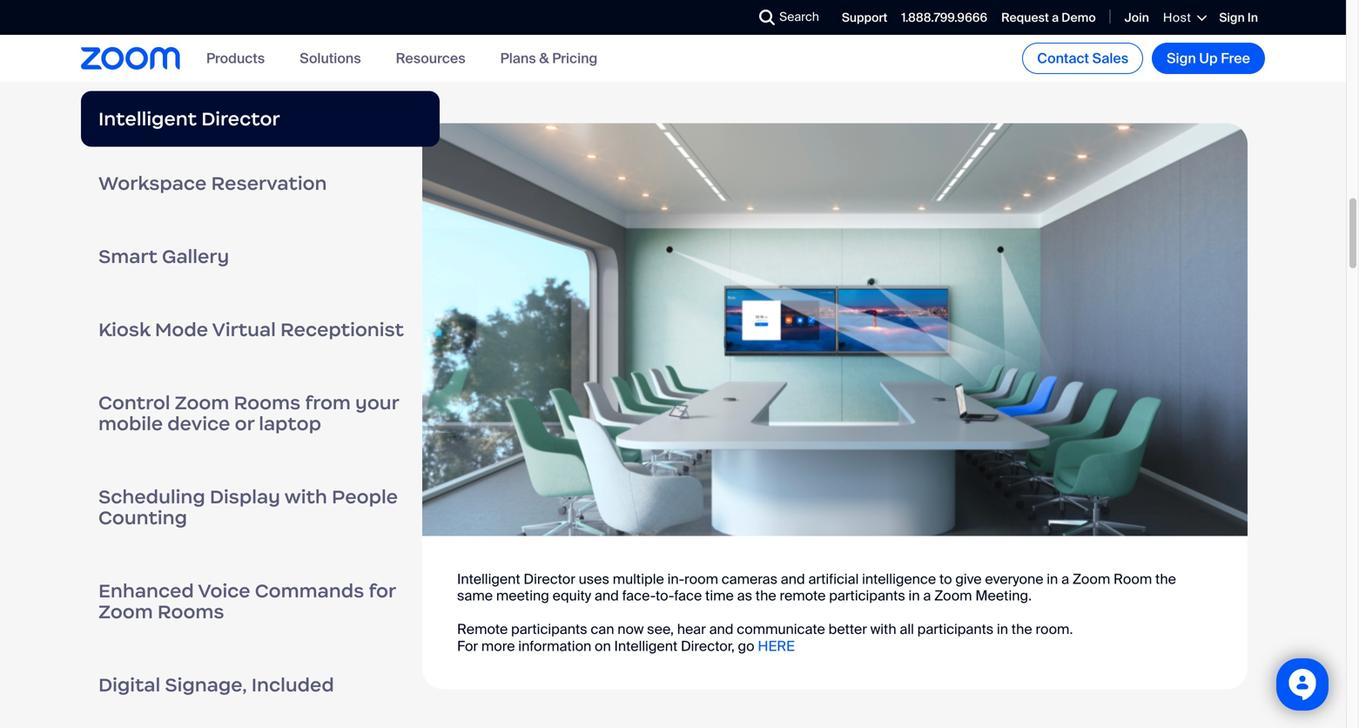 Task type: describe. For each thing, give the bounding box(es) containing it.
smart gallery button
[[81, 220, 440, 293]]

to
[[940, 570, 952, 588]]

from
[[305, 391, 351, 415]]

director,
[[681, 637, 735, 655]]

display
[[210, 485, 280, 509]]

1.888.799.9666
[[902, 10, 988, 26]]

&
[[539, 49, 549, 67]]

zoom logo image
[[81, 47, 180, 69]]

0 horizontal spatial and
[[595, 587, 619, 605]]

remote
[[457, 620, 508, 638]]

2 horizontal spatial in
[[1047, 570, 1058, 588]]

up
[[1200, 49, 1218, 67]]

control zoom rooms from your mobile device or laptop button
[[81, 366, 440, 460]]

intelligent for intelligent director
[[98, 107, 197, 131]]

sign for sign up free
[[1167, 49, 1196, 67]]

intelligent director button
[[81, 91, 440, 147]]

support
[[842, 10, 888, 26]]

information
[[518, 637, 592, 655]]

request a demo link
[[1002, 10, 1096, 26]]

the inside remote participants can now see, hear and communicate better with all participants in the room. for more information on intelligent director, go here
[[1012, 620, 1033, 638]]

remote
[[780, 587, 826, 605]]

contact
[[1037, 49, 1090, 67]]

search image
[[760, 10, 775, 25]]

contact sales link
[[1023, 43, 1144, 74]]

zoom inside enhanced voice commands for zoom rooms
[[98, 600, 153, 624]]

request a demo
[[1002, 10, 1096, 26]]

intelligent inside remote participants can now see, hear and communicate better with all participants in the room. for more information on intelligent director, go here
[[614, 637, 678, 655]]

all
[[900, 620, 914, 638]]

kiosk mode virtual receptionist button
[[81, 293, 440, 366]]

for
[[369, 579, 396, 603]]

laptop
[[259, 412, 321, 435]]

communicate
[[737, 620, 825, 638]]

on
[[595, 637, 611, 655]]

give
[[956, 570, 982, 588]]

sign for sign in
[[1220, 10, 1245, 26]]

intelligence
[[862, 570, 936, 588]]

tabbed carousel element
[[81, 91, 1265, 722]]

see,
[[647, 620, 674, 638]]

everyone
[[985, 570, 1044, 588]]

rooms inside "control zoom rooms from your mobile device or laptop"
[[234, 391, 301, 415]]

signage,
[[165, 673, 247, 697]]

2 horizontal spatial participants
[[918, 620, 994, 638]]

cameras
[[722, 570, 778, 588]]

your
[[355, 391, 399, 415]]

zoom inside "control zoom rooms from your mobile device or laptop"
[[175, 391, 229, 415]]

zoom rooms features
[[81, 20, 426, 58]]

face-
[[622, 587, 656, 605]]

included
[[251, 673, 334, 697]]

plans
[[500, 49, 536, 67]]

now
[[618, 620, 644, 638]]

in inside remote participants can now see, hear and communicate better with all participants in the room. for more information on intelligent director, go here
[[997, 620, 1009, 638]]

room.
[[1036, 620, 1073, 638]]

kiosk mode virtual receptionist
[[98, 318, 404, 341]]

better
[[829, 620, 867, 638]]

artificial
[[809, 570, 859, 588]]

rooms inside enhanced voice commands for zoom rooms
[[158, 600, 224, 624]]

same
[[457, 587, 493, 605]]

receptionist
[[280, 318, 404, 341]]

sign in
[[1220, 10, 1258, 26]]

plans & pricing
[[500, 49, 598, 67]]

pricing
[[552, 49, 598, 67]]

face
[[674, 587, 702, 605]]

digital
[[98, 673, 160, 697]]

scheduling display with people counting button
[[81, 460, 440, 554]]

kiosk
[[98, 318, 150, 341]]

multiple
[[613, 570, 664, 588]]

workspace reservation
[[98, 172, 327, 195]]

digital signage, included
[[98, 673, 334, 697]]

with inside remote participants can now see, hear and communicate better with all participants in the room. for more information on intelligent director, go here
[[871, 620, 897, 638]]

plans & pricing link
[[500, 49, 598, 67]]

to-
[[656, 587, 674, 605]]

join link
[[1125, 10, 1150, 26]]

time
[[705, 587, 734, 605]]

solutions button
[[300, 49, 361, 67]]

0 horizontal spatial a
[[923, 587, 931, 605]]

voice
[[198, 579, 251, 603]]

features
[[290, 20, 426, 58]]

intelligent director group
[[422, 123, 1248, 689]]

here
[[758, 637, 795, 655]]

search
[[780, 9, 819, 25]]

host
[[1163, 10, 1192, 26]]

intelligent director image
[[422, 123, 1248, 536]]

scheduling display with people counting
[[98, 485, 398, 529]]

request
[[1002, 10, 1049, 26]]

director for intelligent director
[[201, 107, 280, 131]]

in
[[1248, 10, 1258, 26]]

join
[[1125, 10, 1150, 26]]

in-
[[668, 570, 685, 588]]

host button
[[1163, 10, 1206, 26]]

smart
[[98, 245, 158, 268]]



Task type: vqa. For each thing, say whether or not it's contained in the screenshot.
customer
no



Task type: locate. For each thing, give the bounding box(es) containing it.
gallery
[[162, 245, 229, 268]]

with left all
[[871, 620, 897, 638]]

free
[[1221, 49, 1251, 67]]

the right room
[[1156, 570, 1177, 588]]

sign left the up
[[1167, 49, 1196, 67]]

mobile
[[98, 412, 163, 435]]

room
[[1114, 570, 1152, 588]]

1 horizontal spatial director
[[524, 570, 576, 588]]

a left demo
[[1052, 10, 1059, 26]]

mode
[[155, 318, 208, 341]]

in right everyone
[[1047, 570, 1058, 588]]

intelligent up remote
[[457, 570, 520, 588]]

sales
[[1093, 49, 1129, 67]]

control zoom rooms from your mobile device or laptop
[[98, 391, 399, 435]]

1 vertical spatial sign
[[1167, 49, 1196, 67]]

in up all
[[909, 587, 920, 605]]

tab list containing intelligent director
[[81, 91, 440, 722]]

intelligent director
[[98, 107, 280, 131]]

and left face-
[[595, 587, 619, 605]]

more
[[482, 637, 515, 655]]

people
[[332, 485, 398, 509]]

director inside button
[[201, 107, 280, 131]]

in
[[1047, 570, 1058, 588], [909, 587, 920, 605], [997, 620, 1009, 638]]

1 vertical spatial with
[[871, 620, 897, 638]]

digital signage, included button
[[81, 648, 440, 722]]

the right as
[[756, 587, 777, 605]]

a left to
[[923, 587, 931, 605]]

counting
[[98, 506, 187, 529]]

for
[[457, 637, 478, 655]]

participants right all
[[918, 620, 994, 638]]

here link
[[758, 637, 795, 655]]

intelligent right on
[[614, 637, 678, 655]]

2 vertical spatial rooms
[[158, 600, 224, 624]]

1 horizontal spatial sign
[[1220, 10, 1245, 26]]

0 horizontal spatial the
[[756, 587, 777, 605]]

and inside remote participants can now see, hear and communicate better with all participants in the room. for more information on intelligent director, go here
[[709, 620, 734, 638]]

go
[[738, 637, 755, 655]]

card label element
[[422, 123, 1248, 689]]

0 horizontal spatial director
[[201, 107, 280, 131]]

1 horizontal spatial the
[[1012, 620, 1033, 638]]

0 horizontal spatial participants
[[511, 620, 587, 638]]

0 vertical spatial with
[[284, 485, 327, 509]]

sign up free link
[[1152, 43, 1265, 74]]

the left room.
[[1012, 620, 1033, 638]]

director
[[201, 107, 280, 131], [524, 570, 576, 588]]

1 horizontal spatial in
[[997, 620, 1009, 638]]

products
[[206, 49, 265, 67]]

control
[[98, 391, 170, 415]]

remote participants can now see, hear and communicate better with all participants in the room. for more information on intelligent director, go here
[[457, 620, 1073, 655]]

intelligent director uses multiple in-room cameras and artificial intelligence to give everyone in a zoom room the same meeting equity and face-to-face time as the remote participants in a zoom meeting.
[[457, 570, 1177, 605]]

enhanced voice commands for zoom rooms button
[[81, 554, 440, 648]]

as
[[737, 587, 752, 605]]

products button
[[206, 49, 265, 67]]

support link
[[842, 10, 888, 26]]

in down meeting.
[[997, 620, 1009, 638]]

enhanced voice commands for zoom rooms
[[98, 579, 396, 624]]

1 vertical spatial intelligent
[[457, 570, 520, 588]]

2 horizontal spatial and
[[781, 570, 805, 588]]

can
[[591, 620, 614, 638]]

sign
[[1220, 10, 1245, 26], [1167, 49, 1196, 67]]

0 horizontal spatial sign
[[1167, 49, 1196, 67]]

participants up better
[[829, 587, 906, 605]]

director inside intelligent director uses multiple in-room cameras and artificial intelligence to give everyone in a zoom room the same meeting equity and face-to-face time as the remote participants in a zoom meeting.
[[524, 570, 576, 588]]

intelligent inside intelligent director uses multiple in-room cameras and artificial intelligence to give everyone in a zoom room the same meeting equity and face-to-face time as the remote participants in a zoom meeting.
[[457, 570, 520, 588]]

or
[[235, 412, 254, 435]]

0 vertical spatial intelligent
[[98, 107, 197, 131]]

1 horizontal spatial participants
[[829, 587, 906, 605]]

virtual
[[212, 318, 276, 341]]

reservation
[[211, 172, 327, 195]]

director for intelligent director uses multiple in-room cameras and artificial intelligence to give everyone in a zoom room the same meeting equity and face-to-face time as the remote participants in a zoom meeting.
[[524, 570, 576, 588]]

participants
[[829, 587, 906, 605], [511, 620, 587, 638], [918, 620, 994, 638]]

rooms up "signage,"
[[158, 600, 224, 624]]

1 horizontal spatial a
[[1052, 10, 1059, 26]]

1 vertical spatial director
[[524, 570, 576, 588]]

resources
[[396, 49, 466, 67]]

director down products dropdown button
[[201, 107, 280, 131]]

meeting
[[496, 587, 549, 605]]

search image
[[760, 10, 775, 25]]

2 horizontal spatial the
[[1156, 570, 1177, 588]]

0 horizontal spatial with
[[284, 485, 327, 509]]

solutions
[[300, 49, 361, 67]]

sign left in
[[1220, 10, 1245, 26]]

contact sales
[[1037, 49, 1129, 67]]

room
[[685, 570, 718, 588]]

1.888.799.9666 link
[[902, 10, 988, 26]]

participants inside intelligent director uses multiple in-room cameras and artificial intelligence to give everyone in a zoom room the same meeting equity and face-to-face time as the remote participants in a zoom meeting.
[[829, 587, 906, 605]]

intelligent inside intelligent director button
[[98, 107, 197, 131]]

and
[[781, 570, 805, 588], [595, 587, 619, 605], [709, 620, 734, 638]]

sign in link
[[1220, 10, 1258, 26]]

2 horizontal spatial a
[[1062, 570, 1070, 588]]

tab list
[[81, 91, 440, 722]]

1 horizontal spatial intelligent
[[457, 570, 520, 588]]

demo
[[1062, 10, 1096, 26]]

rooms up intelligent director button
[[176, 20, 283, 58]]

a right everyone
[[1062, 570, 1070, 588]]

2 vertical spatial intelligent
[[614, 637, 678, 655]]

2 horizontal spatial intelligent
[[614, 637, 678, 655]]

intelligent
[[98, 107, 197, 131], [457, 570, 520, 588], [614, 637, 678, 655]]

intelligent down zoom logo
[[98, 107, 197, 131]]

with left people
[[284, 485, 327, 509]]

and left the artificial
[[781, 570, 805, 588]]

0 vertical spatial director
[[201, 107, 280, 131]]

equity
[[553, 587, 591, 605]]

participants down equity
[[511, 620, 587, 638]]

workspace
[[98, 172, 207, 195]]

director left uses
[[524, 570, 576, 588]]

1 horizontal spatial with
[[871, 620, 897, 638]]

1 vertical spatial rooms
[[234, 391, 301, 415]]

scheduling
[[98, 485, 205, 509]]

0 vertical spatial rooms
[[176, 20, 283, 58]]

hear
[[677, 620, 706, 638]]

intelligent for intelligent director uses multiple in-room cameras and artificial intelligence to give everyone in a zoom room the same meeting equity and face-to-face time as the remote participants in a zoom meeting.
[[457, 570, 520, 588]]

0 horizontal spatial in
[[909, 587, 920, 605]]

zoom
[[81, 20, 168, 58], [175, 391, 229, 415], [1073, 570, 1111, 588], [935, 587, 972, 605], [98, 600, 153, 624]]

enhanced
[[98, 579, 194, 603]]

and right hear
[[709, 620, 734, 638]]

with inside scheduling display with people counting
[[284, 485, 327, 509]]

0 horizontal spatial intelligent
[[98, 107, 197, 131]]

0 vertical spatial sign
[[1220, 10, 1245, 26]]

rooms left from
[[234, 391, 301, 415]]

1 horizontal spatial and
[[709, 620, 734, 638]]

uses
[[579, 570, 610, 588]]

sign up free
[[1167, 49, 1251, 67]]

resources button
[[396, 49, 466, 67]]

commands
[[255, 579, 364, 603]]



